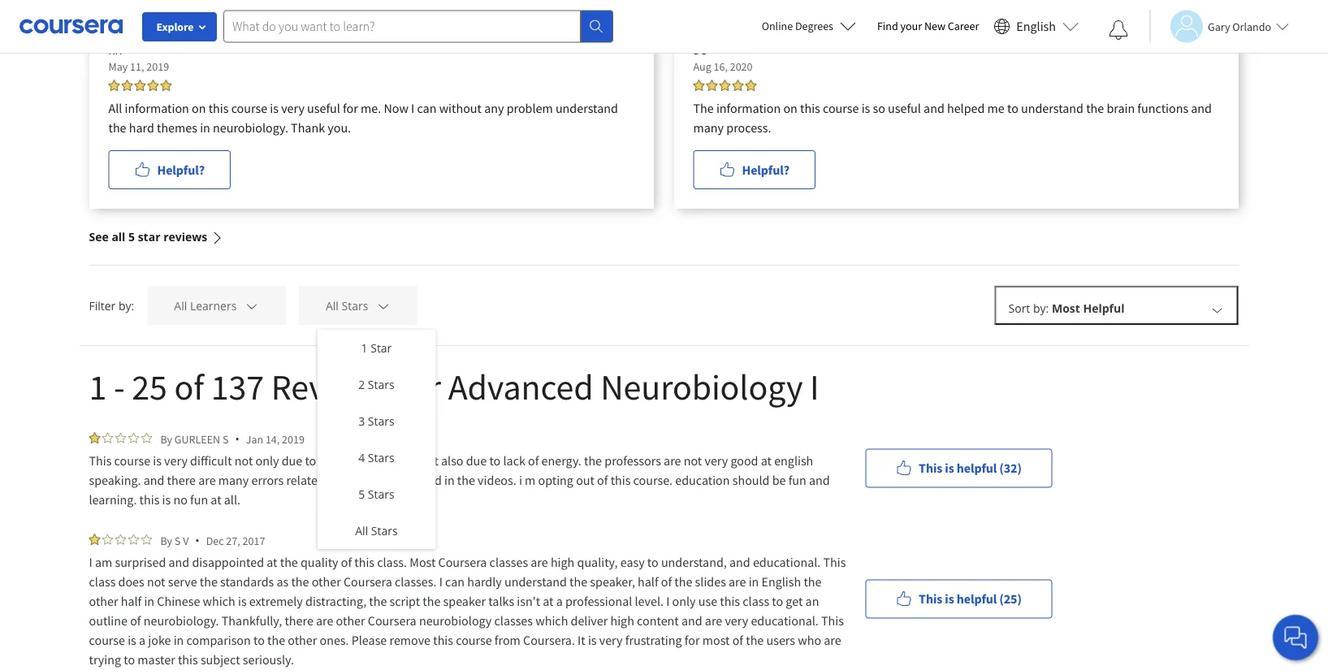 Task type: describe. For each thing, give the bounding box(es) containing it.
very down the gurleen
[[164, 453, 188, 469]]

brain
[[1107, 100, 1135, 116]]

speaking.
[[89, 472, 141, 488]]

this inside the information on this course is so useful and helped me to understand the brain functions and many process.
[[800, 100, 820, 116]]

all inside menu item
[[355, 523, 368, 539]]

study
[[339, 453, 369, 469]]

in down does
[[144, 593, 154, 609]]

content
[[637, 613, 679, 629]]

2 star image from the left
[[141, 534, 152, 545]]

dc aug 16, 2020
[[693, 43, 753, 74]]

aug
[[693, 59, 711, 74]]

are up 'isn't'
[[531, 554, 548, 570]]

information for hard
[[125, 100, 189, 116]]

filter by:
[[89, 298, 134, 313]]

is inside this is helpful (32) button
[[945, 460, 954, 476]]

at up as at left
[[267, 554, 277, 570]]

in right joke
[[174, 632, 184, 648]]

understand inside i am surprised and disappointed at the quality of this class. most coursera classes are high quality, easy to understand, and educational. this class does not serve the standards as the other coursera classes. i can hardly understand the speaker, half of the slides are in english the other half in chinese which is extremely distracting, the script the speaker talks isn't at a professional level. i only use this class to get an outline of neurobiology. thankfully, there are other coursera neurobiology classes which deliver high content and are very educational. this course is a joke in comparison to the other ones. please remove this course from coursera. it is very frustrating for most of the users who are trying to master this subject seriously.
[[505, 574, 567, 590]]

2 due from the left
[[466, 453, 487, 469]]

to left lack
[[489, 453, 501, 469]]

at left the all.
[[211, 492, 221, 508]]

helpful for (32)
[[957, 460, 997, 476]]

the right serve
[[200, 574, 218, 590]]

i am surprised and disappointed at the quality of this class. most coursera classes are high quality, easy to understand, and educational. this class does not serve the standards as the other coursera classes. i can hardly understand the speaker, half of the slides are in english the other half in chinese which is extremely distracting, the script the speaker talks isn't at a professional level. i only use this class to get an outline of neurobiology. thankfully, there are other coursera neurobiology classes which deliver high content and are very educational. this course is a joke in comparison to the other ones. please remove this course from coursera. it is very frustrating for most of the users who are trying to master this subject seriously.
[[89, 554, 849, 668]]

1 star
[[361, 340, 392, 356]]

of right outline
[[130, 613, 141, 629]]

jan
[[246, 432, 263, 446]]

stars for 2 stars menu item
[[368, 377, 395, 392]]

the up the seriously.
[[267, 632, 285, 648]]

and right understand,
[[730, 554, 750, 570]]

4 stars
[[358, 450, 395, 466]]

the right as at left
[[291, 574, 309, 590]]

easy
[[620, 554, 645, 570]]

the down study
[[341, 472, 359, 488]]

useful for and
[[888, 100, 921, 116]]

0 horizontal spatial chevron down image
[[245, 298, 259, 313]]

to inside the information on this course is so useful and helped me to understand the brain functions and many process.
[[1007, 100, 1019, 116]]

to right the related
[[327, 472, 339, 488]]

this is helpful (32)
[[919, 460, 1022, 476]]

is inside all information on this course is very useful for me. now i can without any problem understand the hard themes in neurobiology. thank you.
[[270, 100, 279, 116]]

all information on this course is very useful for me. now i can without any problem understand the hard themes in neurobiology. thank you.
[[108, 100, 618, 136]]

coursera.
[[523, 632, 575, 648]]

are right who
[[824, 632, 841, 648]]

please
[[352, 632, 387, 648]]

surprised
[[115, 554, 166, 570]]

1 due from the left
[[282, 453, 302, 469]]

i right classes.
[[439, 574, 443, 590]]

explore button
[[142, 12, 217, 41]]

find your new career
[[877, 19, 979, 33]]

many inside this course is very difficult not only due to the study material but also due to lack of energy. the professors are not very good at english speaking. and there are many errors related to the subject i found in the videos. i m opting out of this course. education should be fun and learning. this is no fun at all.
[[218, 472, 249, 488]]

reviews
[[163, 229, 207, 245]]

(32)
[[1000, 460, 1022, 476]]

and up serve
[[169, 554, 189, 570]]

english
[[774, 453, 814, 469]]

1 horizontal spatial chevron down image
[[1210, 302, 1225, 317]]

(25)
[[1000, 591, 1022, 607]]

class.
[[377, 554, 407, 570]]

1 vertical spatial coursera
[[344, 574, 392, 590]]

1 vertical spatial half
[[121, 593, 142, 609]]

very down deliver
[[599, 632, 623, 648]]

to right trying
[[124, 652, 135, 668]]

the left users
[[746, 632, 764, 648]]

material
[[372, 453, 417, 469]]

stars for "4 stars" menu item
[[368, 450, 395, 466]]

filled star image down 11,
[[134, 80, 146, 91]]

0 vertical spatial classes
[[490, 554, 528, 570]]

neurobiology
[[601, 364, 803, 409]]

5 inside menu item
[[358, 487, 365, 502]]

any
[[484, 100, 504, 116]]

all stars inside all stars menu item
[[355, 523, 398, 539]]

v
[[183, 533, 189, 548]]

2
[[358, 377, 365, 392]]

now
[[384, 100, 409, 116]]

this is helpful (25) button
[[866, 580, 1052, 619]]

and down english
[[809, 472, 830, 488]]

2 stars
[[358, 377, 395, 392]]

most
[[703, 632, 730, 648]]

1 horizontal spatial not
[[235, 453, 253, 469]]

0 horizontal spatial a
[[139, 632, 145, 648]]

1 star image from the left
[[102, 534, 113, 545]]

to down thankfully, on the left bottom
[[253, 632, 265, 648]]

this inside all information on this course is very useful for me. now i can without any problem understand the hard themes in neurobiology. thank you.
[[209, 100, 229, 116]]

gary
[[1208, 19, 1230, 34]]

of right lack
[[528, 453, 539, 469]]

other up outline
[[89, 593, 118, 609]]

other down quality
[[312, 574, 341, 590]]

understand inside the information on this course is so useful and helped me to understand the brain functions and many process.
[[1021, 100, 1084, 116]]

and right speaking.
[[144, 472, 164, 488]]

the left study
[[319, 453, 337, 469]]

are up ones.
[[316, 613, 333, 629]]

professors
[[605, 453, 661, 469]]

at right "good"
[[761, 453, 772, 469]]

16,
[[714, 59, 728, 74]]

neurobiology. inside i am surprised and disappointed at the quality of this class. most coursera classes are high quality, easy to understand, and educational. this class does not serve the standards as the other coursera classes. i can hardly understand the speaker, half of the slides are in english the other half in chinese which is extremely distracting, the script the speaker talks isn't at a professional level. i only use this class to get an outline of neurobiology. thankfully, there are other coursera neurobiology classes which deliver high content and are very educational. this course is a joke in comparison to the other ones. please remove this course from coursera. it is very frustrating for most of the users who are trying to master this subject seriously.
[[144, 613, 219, 629]]

speaker
[[443, 593, 486, 609]]

this is helpful (32) button
[[866, 449, 1052, 488]]

may
[[108, 59, 128, 74]]

of up level.
[[661, 574, 672, 590]]

filled star image up am
[[89, 534, 100, 545]]

career
[[948, 19, 979, 33]]

quality
[[301, 554, 338, 570]]

the down understand,
[[675, 574, 693, 590]]

also
[[441, 453, 463, 469]]

27,
[[226, 533, 240, 548]]

gurleen
[[175, 432, 220, 446]]

in right 'slides' at the right of page
[[749, 574, 759, 590]]

other down distracting,
[[336, 613, 365, 629]]

are down difficult
[[198, 472, 216, 488]]

1 horizontal spatial half
[[638, 574, 659, 590]]

2 vertical spatial coursera
[[368, 613, 417, 629]]

extremely
[[249, 593, 303, 609]]

difficult
[[190, 453, 232, 469]]

trying
[[89, 652, 121, 668]]

understand inside all information on this course is very useful for me. now i can without any problem understand the hard themes in neurobiology. thank you.
[[556, 100, 618, 116]]

helpful? for process.
[[742, 162, 790, 178]]

can inside all information on this course is very useful for me. now i can without any problem understand the hard themes in neurobiology. thank you.
[[417, 100, 437, 116]]

for inside i am surprised and disappointed at the quality of this class. most coursera classes are high quality, easy to understand, and educational. this class does not serve the standards as the other coursera classes. i can hardly understand the speaker, half of the slides are in english the other half in chinese which is extremely distracting, the script the speaker talks isn't at a professional level. i only use this class to get an outline of neurobiology. thankfully, there are other coursera neurobiology classes which deliver high content and are very educational. this course is a joke in comparison to the other ones. please remove this course from coursera. it is very frustrating for most of the users who are trying to master this subject seriously.
[[685, 632, 700, 648]]

is inside the information on this course is so useful and helped me to understand the brain functions and many process.
[[862, 100, 870, 116]]

english inside button
[[1017, 18, 1056, 35]]

distracting,
[[306, 593, 367, 609]]

the up an
[[804, 574, 822, 590]]

speaker,
[[590, 574, 635, 590]]

2019 inside rk may 11, 2019
[[146, 59, 169, 74]]

learning.
[[89, 492, 137, 508]]

use
[[698, 593, 717, 609]]

process.
[[727, 119, 771, 136]]

s inside by s v • dec 27, 2017
[[175, 533, 181, 548]]

this course is very difficult not only due to the study material but also due to lack of energy. the professors are not very good at english speaking. and there are many errors related to the subject i found in the videos. i m opting out of this course. education should be fun and learning. this is no fun at all.
[[89, 453, 833, 508]]

1 star menu item
[[317, 330, 436, 366]]

the up as at left
[[280, 554, 298, 570]]

seriously.
[[243, 652, 294, 668]]

related
[[286, 472, 325, 488]]

1 - 25 of 137 reviews for advanced neurobiology i
[[89, 364, 819, 409]]

0 vertical spatial a
[[556, 593, 563, 609]]

at right 'isn't'
[[543, 593, 554, 609]]

who
[[798, 632, 821, 648]]

and down "use"
[[682, 613, 702, 629]]

filled star image down rk may 11, 2019 at the left top of page
[[160, 80, 172, 91]]

helpful for (25)
[[957, 591, 997, 607]]

the up out
[[584, 453, 602, 469]]

no
[[173, 492, 188, 508]]

i left am
[[89, 554, 92, 570]]

me.
[[361, 100, 381, 116]]

new
[[924, 19, 946, 33]]

menu containing 1 star
[[317, 330, 436, 549]]

2 horizontal spatial not
[[684, 453, 702, 469]]

neurobiology
[[419, 613, 492, 629]]

standards
[[220, 574, 274, 590]]

1 vertical spatial classes
[[494, 613, 533, 629]]

frustrating
[[625, 632, 682, 648]]

i right level.
[[666, 593, 670, 609]]

joke
[[148, 632, 171, 648]]

stars inside all stars dropdown button
[[342, 298, 368, 314]]

of right 25
[[174, 364, 204, 409]]

What do you want to learn? text field
[[223, 10, 581, 43]]

the down also
[[457, 472, 475, 488]]

2020
[[730, 59, 753, 74]]

i up english
[[810, 364, 819, 409]]

opting
[[538, 472, 574, 488]]

quality,
[[577, 554, 618, 570]]

deliver
[[571, 613, 608, 629]]

can inside i am surprised and disappointed at the quality of this class. most coursera classes are high quality, easy to understand, and educational. this class does not serve the standards as the other coursera classes. i can hardly understand the speaker, half of the slides are in english the other half in chinese which is extremely distracting, the script the speaker talks isn't at a professional level. i only use this class to get an outline of neurobiology. thankfully, there are other coursera neurobiology classes which deliver high content and are very educational. this course is a joke in comparison to the other ones. please remove this course from coursera. it is very frustrating for most of the users who are trying to master this subject seriously.
[[445, 574, 465, 590]]

are up most
[[705, 613, 722, 629]]

137
[[211, 364, 264, 409]]

stars for 3 stars menu item
[[368, 414, 395, 429]]

on for process.
[[784, 100, 798, 116]]

english button
[[987, 0, 1085, 53]]

m
[[525, 472, 536, 488]]

good
[[731, 453, 758, 469]]

rk may 11, 2019
[[108, 43, 169, 74]]

stars for all stars menu item on the bottom of the page
[[371, 523, 398, 539]]

most
[[410, 554, 436, 570]]

videos.
[[478, 472, 516, 488]]

and right functions
[[1191, 100, 1212, 116]]

all stars inside all stars dropdown button
[[326, 298, 368, 314]]

neurobiology. inside all information on this course is very useful for me. now i can without any problem understand the hard themes in neurobiology. thank you.
[[213, 119, 288, 136]]

education
[[675, 472, 730, 488]]

the left script
[[369, 593, 387, 609]]

lack
[[503, 453, 526, 469]]

to right easy
[[647, 554, 659, 570]]

very up most
[[725, 613, 748, 629]]

understand,
[[661, 554, 727, 570]]

1 vertical spatial educational.
[[751, 613, 819, 629]]

slides
[[695, 574, 726, 590]]

comparison
[[186, 632, 251, 648]]

online degrees button
[[749, 8, 869, 44]]

the information on this course is so useful and helped me to understand the brain functions and many process.
[[693, 100, 1212, 136]]

find your new career link
[[869, 16, 987, 37]]

am
[[95, 554, 112, 570]]



Task type: locate. For each thing, give the bounding box(es) containing it.
helpful? button down themes
[[108, 150, 231, 189]]

is
[[270, 100, 279, 116], [862, 100, 870, 116], [153, 453, 162, 469], [945, 460, 954, 476], [162, 492, 171, 508], [945, 591, 954, 607], [238, 593, 247, 609], [128, 632, 136, 648], [588, 632, 597, 648]]

on inside the information on this course is so useful and helped me to understand the brain functions and many process.
[[784, 100, 798, 116]]

understand up 'isn't'
[[505, 574, 567, 590]]

due right also
[[466, 453, 487, 469]]

so
[[873, 100, 885, 116]]

subject inside this course is very difficult not only due to the study material but also due to lack of energy. the professors are not very good at english speaking. and there are many errors related to the subject i found in the videos. i m opting out of this course. education should be fun and learning. this is no fun at all.
[[362, 472, 401, 488]]

-
[[114, 364, 125, 409]]

many inside the information on this course is so useful and helped me to understand the brain functions and many process.
[[693, 119, 724, 136]]

1 helpful? button from the left
[[108, 150, 231, 189]]

1 vertical spatial english
[[762, 574, 801, 590]]

very
[[281, 100, 305, 116], [164, 453, 188, 469], [705, 453, 728, 469], [725, 613, 748, 629], [599, 632, 623, 648]]

for right 2 stars
[[400, 364, 441, 409]]

the down quality,
[[570, 574, 588, 590]]

stars inside all stars menu item
[[371, 523, 398, 539]]

the left brain
[[1086, 100, 1104, 116]]

there down extremely at the left bottom of the page
[[285, 613, 313, 629]]

1 for 1 - 25 of 137 reviews for advanced neurobiology i
[[89, 364, 107, 409]]

2019
[[146, 59, 169, 74], [282, 432, 305, 446]]

chat with us image
[[1283, 625, 1309, 651]]

0 vertical spatial 5
[[128, 229, 135, 245]]

3 stars
[[358, 414, 395, 429]]

stars right 2
[[368, 377, 395, 392]]

without
[[439, 100, 482, 116]]

0 vertical spatial only
[[256, 453, 279, 469]]

1 horizontal spatial many
[[693, 119, 724, 136]]

0 horizontal spatial for
[[343, 100, 358, 116]]

many down the
[[693, 119, 724, 136]]

isn't
[[517, 593, 540, 609]]

1 vertical spatial by
[[160, 533, 172, 548]]

• for disappointed
[[195, 533, 200, 548]]

1 by from the top
[[160, 432, 172, 446]]

this for this is helpful (32)
[[919, 460, 943, 476]]

0 vertical spatial class
[[89, 574, 116, 590]]

1 helpful? from the left
[[157, 162, 205, 178]]

0 horizontal spatial there
[[167, 472, 196, 488]]

1 vertical spatial which
[[536, 613, 568, 629]]

helpful left (32)
[[957, 460, 997, 476]]

3 stars menu item
[[317, 403, 436, 440]]

1 vertical spatial only
[[672, 593, 696, 609]]

in inside all information on this course is very useful for me. now i can without any problem understand the hard themes in neurobiology. thank you.
[[200, 119, 210, 136]]

• for difficult
[[235, 431, 239, 447]]

1 inside menu item
[[361, 340, 368, 356]]

0 horizontal spatial helpful? button
[[108, 150, 231, 189]]

online
[[762, 19, 793, 33]]

from
[[495, 632, 521, 648]]

0 horizontal spatial half
[[121, 593, 142, 609]]

1 vertical spatial for
[[400, 364, 441, 409]]

0 horizontal spatial on
[[192, 100, 206, 116]]

in down also
[[444, 472, 455, 488]]

1 horizontal spatial i
[[519, 472, 522, 488]]

2019 inside by gurleen s • jan 14, 2019
[[282, 432, 305, 446]]

14,
[[266, 432, 280, 446]]

only
[[256, 453, 279, 469], [672, 593, 696, 609]]

5 inside button
[[128, 229, 135, 245]]

1 vertical spatial 2019
[[282, 432, 305, 446]]

filled star image down may
[[121, 80, 133, 91]]

1 vertical spatial a
[[139, 632, 145, 648]]

1 horizontal spatial useful
[[888, 100, 921, 116]]

1 horizontal spatial class
[[743, 593, 769, 609]]

the inside the information on this course is so useful and helped me to understand the brain functions and many process.
[[1086, 100, 1104, 116]]

by gurleen s • jan 14, 2019
[[160, 431, 305, 447]]

chevron down image
[[376, 298, 391, 313]]

coursera image
[[19, 13, 123, 39]]

master
[[138, 652, 175, 668]]

1 left -
[[89, 364, 107, 409]]

1 horizontal spatial for
[[400, 364, 441, 409]]

filled star image
[[121, 80, 133, 91], [134, 80, 146, 91], [160, 80, 172, 91], [745, 80, 757, 91], [89, 534, 100, 545]]

useful inside all information on this course is very useful for me. now i can without any problem understand the hard themes in neurobiology. thank you.
[[307, 100, 340, 116]]

1 vertical spatial •
[[195, 533, 200, 548]]

2 stars menu item
[[317, 366, 436, 403]]

script
[[390, 593, 420, 609]]

course.
[[633, 472, 673, 488]]

disappointed
[[192, 554, 264, 570]]

all inside dropdown button
[[326, 298, 339, 314]]

0 vertical spatial fun
[[789, 472, 807, 488]]

stars inside 5 stars menu item
[[368, 487, 395, 502]]

1 horizontal spatial can
[[445, 574, 465, 590]]

2017
[[243, 533, 265, 548]]

0 vertical spatial english
[[1017, 18, 1056, 35]]

this for this course is very difficult not only due to the study material but also due to lack of energy. the professors are not very good at english speaking. and there are many errors related to the subject i found in the videos. i m opting out of this course. education should be fun and learning. this is no fun at all.
[[89, 453, 112, 469]]

0 horizontal spatial fun
[[190, 492, 208, 508]]

an
[[806, 593, 819, 609]]

0 horizontal spatial useful
[[307, 100, 340, 116]]

i left m
[[519, 472, 522, 488]]

half down does
[[121, 593, 142, 609]]

by:
[[119, 298, 134, 313]]

neurobiology. down chinese
[[144, 613, 219, 629]]

1 vertical spatial s
[[175, 533, 181, 548]]

0 horizontal spatial which
[[203, 593, 235, 609]]

star
[[138, 229, 160, 245]]

0 horizontal spatial only
[[256, 453, 279, 469]]

1 horizontal spatial star image
[[141, 534, 152, 545]]

not inside i am surprised and disappointed at the quality of this class. most coursera classes are high quality, easy to understand, and educational. this class does not serve the standards as the other coursera classes. i can hardly understand the speaker, half of the slides are in english the other half in chinese which is extremely distracting, the script the speaker talks isn't at a professional level. i only use this class to get an outline of neurobiology. thankfully, there are other coursera neurobiology classes which deliver high content and are very educational. this course is a joke in comparison to the other ones. please remove this course from coursera. it is very frustrating for most of the users who are trying to master this subject seriously.
[[147, 574, 165, 590]]

0 horizontal spatial star image
[[102, 534, 113, 545]]

star image
[[102, 432, 113, 444], [115, 432, 126, 444], [128, 432, 139, 444], [141, 432, 152, 444], [115, 534, 126, 545], [128, 534, 139, 545]]

as
[[277, 574, 289, 590]]

only inside this course is very difficult not only due to the study material but also due to lack of energy. the professors are not very good at english speaking. and there are many errors related to the subject i found in the videos. i m opting out of this course. education should be fun and learning. this is no fun at all.
[[256, 453, 279, 469]]

reviews
[[271, 364, 392, 409]]

this inside this course is very difficult not only due to the study material but also due to lack of energy. the professors are not very good at english speaking. and there are many errors related to the subject i found in the videos. i m opting out of this course. education should be fun and learning. this is no fun at all.
[[89, 453, 112, 469]]

a right 'isn't'
[[556, 593, 563, 609]]

which down standards
[[203, 593, 235, 609]]

1 vertical spatial all stars
[[355, 523, 398, 539]]

english inside i am surprised and disappointed at the quality of this class. most coursera classes are high quality, easy to understand, and educational. this class does not serve the standards as the other coursera classes. i can hardly understand the speaker, half of the slides are in english the other half in chinese which is extremely distracting, the script the speaker talks isn't at a professional level. i only use this class to get an outline of neurobiology. thankfully, there are other coursera neurobiology classes which deliver high content and are very educational. this course is a joke in comparison to the other ones. please remove this course from coursera. it is very frustrating for most of the users who are trying to master this subject seriously.
[[762, 574, 801, 590]]

0 vertical spatial 2019
[[146, 59, 169, 74]]

gary orlando button
[[1150, 10, 1289, 43]]

0 horizontal spatial due
[[282, 453, 302, 469]]

are right 'slides' at the right of page
[[729, 574, 746, 590]]

1 horizontal spatial s
[[223, 432, 229, 446]]

useful right 'so'
[[888, 100, 921, 116]]

on for hard
[[192, 100, 206, 116]]

s up difficult
[[223, 432, 229, 446]]

information for process.
[[716, 100, 781, 116]]

2 helpful? button from the left
[[693, 150, 816, 189]]

1 horizontal spatial 2019
[[282, 432, 305, 446]]

only up errors
[[256, 453, 279, 469]]

fun right 'no'
[[190, 492, 208, 508]]

in right themes
[[200, 119, 210, 136]]

there inside this course is very difficult not only due to the study material but also due to lack of energy. the professors are not very good at english speaking. and there are many errors related to the subject i found in the videos. i m opting out of this course. education should be fun and learning. this is no fun at all.
[[167, 472, 196, 488]]

0 vertical spatial all stars
[[326, 298, 368, 314]]

i
[[404, 472, 407, 488], [519, 472, 522, 488]]

subject
[[362, 472, 401, 488], [201, 652, 240, 668]]

classes up from
[[494, 613, 533, 629]]

0 vertical spatial coursera
[[438, 554, 487, 570]]

0 vertical spatial helpful
[[957, 460, 997, 476]]

2 information from the left
[[716, 100, 781, 116]]

0 vertical spatial by
[[160, 432, 172, 446]]

helpful
[[957, 460, 997, 476], [957, 591, 997, 607]]

0 horizontal spatial all
[[108, 100, 122, 116]]

coursera up hardly
[[438, 554, 487, 570]]

1 horizontal spatial on
[[784, 100, 798, 116]]

english up the get
[[762, 574, 801, 590]]

1 vertical spatial class
[[743, 593, 769, 609]]

this
[[209, 100, 229, 116], [800, 100, 820, 116], [611, 472, 631, 488], [139, 492, 160, 508], [354, 554, 375, 570], [720, 593, 740, 609], [433, 632, 453, 648], [178, 652, 198, 668]]

1 horizontal spatial •
[[235, 431, 239, 447]]

on inside all information on this course is very useful for me. now i can without any problem understand the hard themes in neurobiology. thank you.
[[192, 100, 206, 116]]

this for this is helpful (25)
[[919, 591, 943, 607]]

useful up you.
[[307, 100, 340, 116]]

0 vertical spatial many
[[693, 119, 724, 136]]

coursera
[[438, 554, 487, 570], [344, 574, 392, 590], [368, 613, 417, 629]]

class
[[89, 574, 116, 590], [743, 593, 769, 609]]

1 i from the left
[[404, 472, 407, 488]]

1 vertical spatial there
[[285, 613, 313, 629]]

by inside by gurleen s • jan 14, 2019
[[160, 432, 172, 446]]

1 vertical spatial can
[[445, 574, 465, 590]]

0 vertical spatial can
[[417, 100, 437, 116]]

for left me.
[[343, 100, 358, 116]]

1 useful from the left
[[307, 100, 340, 116]]

subject down comparison
[[201, 652, 240, 668]]

english right career
[[1017, 18, 1056, 35]]

errors
[[251, 472, 284, 488]]

stars for 5 stars menu item on the left bottom of page
[[368, 487, 395, 502]]

very inside all information on this course is very useful for me. now i can without any problem understand the hard themes in neurobiology. thank you.
[[281, 100, 305, 116]]

by for very
[[160, 432, 172, 446]]

2 vertical spatial for
[[685, 632, 700, 648]]

degrees
[[795, 19, 834, 33]]

to left the get
[[772, 593, 783, 609]]

2 helpful from the top
[[957, 591, 997, 607]]

is inside this is helpful (25) button
[[945, 591, 954, 607]]

there inside i am surprised and disappointed at the quality of this class. most coursera classes are high quality, easy to understand, and educational. this class does not serve the standards as the other coursera classes. i can hardly understand the speaker, half of the slides are in english the other half in chinese which is extremely distracting, the script the speaker talks isn't at a professional level. i only use this class to get an outline of neurobiology. thankfully, there are other coursera neurobiology classes which deliver high content and are very educational. this course is a joke in comparison to the other ones. please remove this course from coursera. it is very frustrating for most of the users who are trying to master this subject seriously.
[[285, 613, 313, 629]]

helpful? down themes
[[157, 162, 205, 178]]

helpful left '(25)'
[[957, 591, 997, 607]]

25
[[132, 364, 167, 409]]

your
[[901, 19, 922, 33]]

energy.
[[542, 453, 582, 469]]

stars inside "4 stars" menu item
[[368, 450, 395, 466]]

1 vertical spatial fun
[[190, 492, 208, 508]]

1 horizontal spatial high
[[611, 613, 634, 629]]

1 information from the left
[[125, 100, 189, 116]]

many up the all.
[[218, 472, 249, 488]]

in inside this course is very difficult not only due to the study material but also due to lack of energy. the professors are not very good at english speaking. and there are many errors related to the subject i found in the videos. i m opting out of this course. education should be fun and learning. this is no fun at all.
[[444, 472, 455, 488]]

all stars menu item
[[317, 513, 436, 549]]

helpful? down "process."
[[742, 162, 790, 178]]

None search field
[[223, 10, 613, 43]]

1 horizontal spatial helpful?
[[742, 162, 790, 178]]

neurobiology. left thank
[[213, 119, 288, 136]]

1 vertical spatial many
[[218, 472, 249, 488]]

stars
[[342, 298, 368, 314], [368, 377, 395, 392], [368, 414, 395, 429], [368, 450, 395, 466], [368, 487, 395, 502], [371, 523, 398, 539]]

stars right 3 in the left bottom of the page
[[368, 414, 395, 429]]

0 horizontal spatial 5
[[128, 229, 135, 245]]

you.
[[328, 119, 351, 136]]

functions
[[1138, 100, 1189, 116]]

helpful?
[[157, 162, 205, 178], [742, 162, 790, 178]]

found
[[410, 472, 442, 488]]

not up education
[[684, 453, 702, 469]]

2 horizontal spatial all
[[355, 523, 368, 539]]

by inside by s v • dec 27, 2017
[[160, 533, 172, 548]]

0 horizontal spatial 2019
[[146, 59, 169, 74]]

hardly
[[467, 574, 502, 590]]

helpful? button down "process."
[[693, 150, 816, 189]]

stars left chevron down icon
[[342, 298, 368, 314]]

1 on from the left
[[192, 100, 206, 116]]

half
[[638, 574, 659, 590], [121, 593, 142, 609]]

star
[[371, 340, 392, 356]]

5 stars menu item
[[317, 476, 436, 513]]

s inside by gurleen s • jan 14, 2019
[[223, 432, 229, 446]]

0 horizontal spatial english
[[762, 574, 801, 590]]

useful inside the information on this course is so useful and helped me to understand the brain functions and many process.
[[888, 100, 921, 116]]

outline
[[89, 613, 128, 629]]

course
[[231, 100, 267, 116], [823, 100, 859, 116], [114, 453, 150, 469], [89, 632, 125, 648], [456, 632, 492, 648]]

0 vertical spatial s
[[223, 432, 229, 446]]

1 horizontal spatial fun
[[789, 472, 807, 488]]

chevron down image
[[245, 298, 259, 313], [1210, 302, 1225, 317]]

4
[[358, 450, 365, 466]]

all left chevron down icon
[[326, 298, 339, 314]]

due
[[282, 453, 302, 469], [466, 453, 487, 469]]

1 horizontal spatial helpful? button
[[693, 150, 816, 189]]

0 horizontal spatial i
[[404, 472, 407, 488]]

filled star image down 2020 at top
[[745, 80, 757, 91]]

1 horizontal spatial a
[[556, 593, 563, 609]]

i right now
[[411, 100, 415, 116]]

0 horizontal spatial •
[[195, 533, 200, 548]]

by for and
[[160, 533, 172, 548]]

other left ones.
[[288, 632, 317, 648]]

many
[[693, 119, 724, 136], [218, 472, 249, 488]]

0 vertical spatial there
[[167, 472, 196, 488]]

2 helpful? from the left
[[742, 162, 790, 178]]

1 vertical spatial 5
[[358, 487, 365, 502]]

the inside all information on this course is very useful for me. now i can without any problem understand the hard themes in neurobiology. thank you.
[[108, 119, 126, 136]]

filter
[[89, 298, 116, 313]]

0 horizontal spatial class
[[89, 574, 116, 590]]

of
[[174, 364, 204, 409], [528, 453, 539, 469], [597, 472, 608, 488], [341, 554, 352, 570], [661, 574, 672, 590], [130, 613, 141, 629], [733, 632, 743, 648]]

orlando
[[1233, 19, 1271, 34]]

for inside all information on this course is very useful for me. now i can without any problem understand the hard themes in neurobiology. thank you.
[[343, 100, 358, 116]]

5 right all
[[128, 229, 135, 245]]

stars right 4
[[368, 450, 395, 466]]

• left jan
[[235, 431, 239, 447]]

gary orlando
[[1208, 19, 1271, 34]]

users
[[766, 632, 795, 648]]

course inside this course is very difficult not only due to the study material but also due to lack of energy. the professors are not very good at english speaking. and there are many errors related to the subject i found in the videos. i m opting out of this course. education should be fun and learning. this is no fun at all.
[[114, 453, 150, 469]]

course inside the information on this course is so useful and helped me to understand the brain functions and many process.
[[823, 100, 859, 116]]

remove
[[390, 632, 431, 648]]

see all 5 star reviews button
[[89, 209, 224, 265]]

only left "use"
[[672, 593, 696, 609]]

1 vertical spatial neurobiology.
[[144, 613, 219, 629]]

0 vertical spatial 1
[[361, 340, 368, 356]]

of right quality
[[341, 554, 352, 570]]

all down may
[[108, 100, 122, 116]]

only inside i am surprised and disappointed at the quality of this class. most coursera classes are high quality, easy to understand, and educational. this class does not serve the standards as the other coursera classes. i can hardly understand the speaker, half of the slides are in english the other half in chinese which is extremely distracting, the script the speaker talks isn't at a professional level. i only use this class to get an outline of neurobiology. thankfully, there are other coursera neurobiology classes which deliver high content and are very educational. this course is a joke in comparison to the other ones. please remove this course from coursera. it is very frustrating for most of the users who are trying to master this subject seriously.
[[672, 593, 696, 609]]

by left the gurleen
[[160, 432, 172, 446]]

very up education
[[705, 453, 728, 469]]

5 down study
[[358, 487, 365, 502]]

0 horizontal spatial information
[[125, 100, 189, 116]]

0 horizontal spatial can
[[417, 100, 437, 116]]

to up the related
[[305, 453, 316, 469]]

1 horizontal spatial english
[[1017, 18, 1056, 35]]

coursera down script
[[368, 613, 417, 629]]

star image
[[102, 534, 113, 545], [141, 534, 152, 545]]

1 for 1 star
[[361, 340, 368, 356]]

advanced
[[448, 364, 594, 409]]

a left joke
[[139, 632, 145, 648]]

themes
[[157, 119, 197, 136]]

subject inside i am surprised and disappointed at the quality of this class. most coursera classes are high quality, easy to understand, and educational. this class does not serve the standards as the other coursera classes. i can hardly understand the speaker, half of the slides are in english the other half in chinese which is extremely distracting, the script the speaker talks isn't at a professional level. i only use this class to get an outline of neurobiology. thankfully, there are other coursera neurobiology classes which deliver high content and are very educational. this course is a joke in comparison to the other ones. please remove this course from coursera. it is very frustrating for most of the users who are trying to master this subject seriously.
[[201, 652, 240, 668]]

1 horizontal spatial 5
[[358, 487, 365, 502]]

can up speaker on the left
[[445, 574, 465, 590]]

0 horizontal spatial 1
[[89, 364, 107, 409]]

fun
[[789, 472, 807, 488], [190, 492, 208, 508]]

11,
[[130, 59, 144, 74]]

all down 5 stars
[[355, 523, 368, 539]]

classes.
[[395, 574, 437, 590]]

helpful? button for hard
[[108, 150, 231, 189]]

0 horizontal spatial many
[[218, 472, 249, 488]]

0 horizontal spatial not
[[147, 574, 165, 590]]

i inside all information on this course is very useful for me. now i can without any problem understand the hard themes in neurobiology. thank you.
[[411, 100, 415, 116]]

2 by from the top
[[160, 533, 172, 548]]

does
[[118, 574, 144, 590]]

1 vertical spatial 1
[[89, 364, 107, 409]]

all
[[112, 229, 125, 245]]

4 stars menu item
[[317, 440, 436, 476]]

by s v • dec 27, 2017
[[160, 533, 265, 548]]

not right does
[[147, 574, 165, 590]]

menu
[[317, 330, 436, 549]]

course inside all information on this course is very useful for me. now i can without any problem understand the hard themes in neurobiology. thank you.
[[231, 100, 267, 116]]

show notifications image
[[1109, 20, 1128, 40]]

thankfully,
[[222, 613, 282, 629]]

2 useful from the left
[[888, 100, 921, 116]]

helpful? button for process.
[[693, 150, 816, 189]]

1 helpful from the top
[[957, 460, 997, 476]]

of right most
[[733, 632, 743, 648]]

but
[[420, 453, 439, 469]]

very up thank
[[281, 100, 305, 116]]

the down classes.
[[423, 593, 441, 609]]

can right now
[[417, 100, 437, 116]]

information inside all information on this course is very useful for me. now i can without any problem understand the hard themes in neurobiology. thank you.
[[125, 100, 189, 116]]

the left the hard
[[108, 119, 126, 136]]

by
[[160, 432, 172, 446], [160, 533, 172, 548]]

1 vertical spatial helpful
[[957, 591, 997, 607]]

1 horizontal spatial subject
[[362, 472, 401, 488]]

0 vertical spatial which
[[203, 593, 235, 609]]

all inside all information on this course is very useful for me. now i can without any problem understand the hard themes in neurobiology. thank you.
[[108, 100, 122, 116]]

filled star image
[[108, 80, 120, 91], [147, 80, 159, 91], [693, 80, 705, 91], [706, 80, 718, 91], [719, 80, 731, 91], [732, 80, 744, 91], [89, 432, 100, 444]]

0 horizontal spatial helpful?
[[157, 162, 205, 178]]

1 horizontal spatial which
[[536, 613, 568, 629]]

stars inside 3 stars menu item
[[368, 414, 395, 429]]

2 horizontal spatial for
[[685, 632, 700, 648]]

helpful? for hard
[[157, 162, 205, 178]]

5 stars
[[358, 487, 395, 502]]

in
[[200, 119, 210, 136], [444, 472, 455, 488], [749, 574, 759, 590], [144, 593, 154, 609], [174, 632, 184, 648]]

1 horizontal spatial 1
[[361, 340, 368, 356]]

0 vertical spatial high
[[551, 554, 575, 570]]

of right out
[[597, 472, 608, 488]]

should
[[733, 472, 770, 488]]

2 on from the left
[[784, 100, 798, 116]]

to right me
[[1007, 100, 1019, 116]]

it
[[578, 632, 586, 648]]

2 vertical spatial all
[[355, 523, 368, 539]]

0 vertical spatial subject
[[362, 472, 401, 488]]

the
[[693, 100, 714, 116]]

1 vertical spatial high
[[611, 613, 634, 629]]

stars up class. in the bottom left of the page
[[371, 523, 398, 539]]

are up course.
[[664, 453, 681, 469]]

all stars button
[[299, 286, 418, 325]]

2 i from the left
[[519, 472, 522, 488]]

1 horizontal spatial there
[[285, 613, 313, 629]]

stars inside 2 stars menu item
[[368, 377, 395, 392]]

see all 5 star reviews
[[89, 229, 207, 245]]

0 vertical spatial all
[[108, 100, 122, 116]]

useful for for
[[307, 100, 340, 116]]

subject down 4 stars
[[362, 472, 401, 488]]

s left v
[[175, 533, 181, 548]]

there
[[167, 472, 196, 488], [285, 613, 313, 629]]

and left "helped"
[[924, 100, 945, 116]]

talks
[[488, 593, 514, 609]]

information up "process."
[[716, 100, 781, 116]]

0 vertical spatial educational.
[[753, 554, 821, 570]]

i
[[411, 100, 415, 116], [810, 364, 819, 409], [89, 554, 92, 570], [439, 574, 443, 590], [666, 593, 670, 609]]

information inside the information on this course is so useful and helped me to understand the brain functions and many process.
[[716, 100, 781, 116]]

information up the hard
[[125, 100, 189, 116]]

0 horizontal spatial high
[[551, 554, 575, 570]]



Task type: vqa. For each thing, say whether or not it's contained in the screenshot.
Once
no



